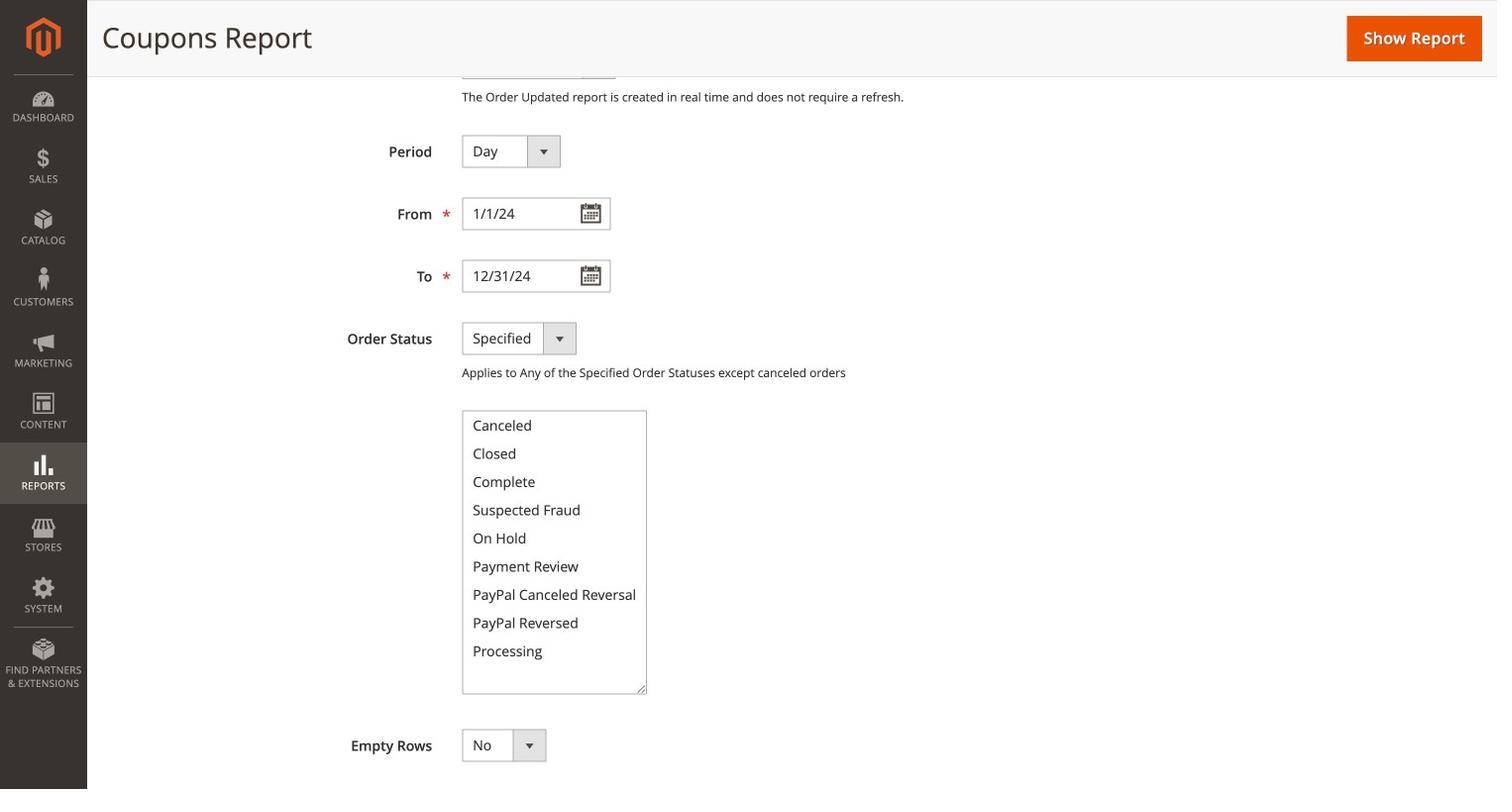 Task type: locate. For each thing, give the bounding box(es) containing it.
magento admin panel image
[[26, 17, 61, 57]]

None text field
[[462, 197, 611, 230]]

menu bar
[[0, 74, 87, 701]]

None text field
[[462, 260, 611, 293]]



